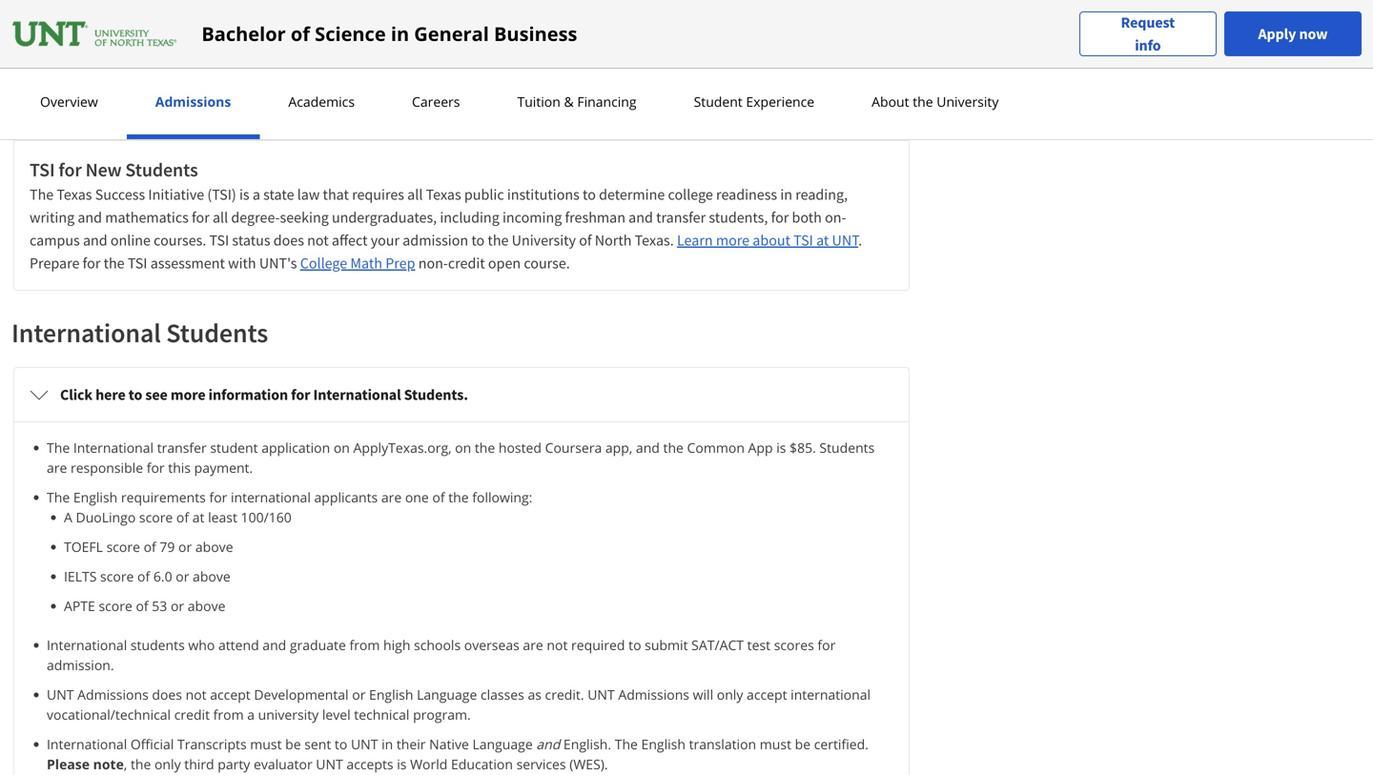 Task type: locate. For each thing, give the bounding box(es) containing it.
0 horizontal spatial only
[[155, 756, 181, 774]]

or right 79
[[178, 538, 192, 556]]

2 vertical spatial are
[[523, 636, 544, 654]]

here left see
[[96, 385, 126, 404]]

2 vertical spatial in
[[382, 736, 393, 754]]

more for success
[[183, 104, 218, 123]]

1 vertical spatial does
[[152, 686, 182, 704]]

public
[[464, 185, 504, 204]]

not up college
[[307, 231, 329, 250]]

of left 6.0
[[137, 568, 150, 586]]

readiness
[[717, 185, 778, 204]]

affect
[[332, 231, 368, 250]]

click up responsible
[[60, 385, 93, 404]]

2 vertical spatial not
[[186, 686, 207, 704]]

for inside the international transfer student application on applytexas.org, on the hosted coursera app, and the common app is $85. students are responsible for this payment.
[[147, 459, 165, 477]]

international for students
[[11, 316, 161, 350]]

students inside the international transfer student application on applytexas.org, on the hosted coursera app, and the common app is $85. students are responsible for this payment.
[[820, 439, 875, 457]]

(tsi)
[[207, 185, 236, 204]]

click
[[60, 104, 93, 123], [60, 385, 93, 404]]

prepare
[[30, 254, 80, 273]]

score inside list item
[[100, 568, 134, 586]]

0 horizontal spatial transfer
[[157, 439, 207, 457]]

1 horizontal spatial are
[[381, 488, 402, 507]]

list item
[[47, 487, 894, 616], [47, 735, 894, 775]]

1 horizontal spatial at
[[817, 231, 829, 250]]

initiative up mathematics
[[148, 185, 204, 204]]

0 vertical spatial initiative
[[174, 35, 276, 68]]

2 horizontal spatial is
[[777, 439, 787, 457]]

app,
[[606, 439, 633, 457]]

1 here from the top
[[96, 104, 126, 123]]

2 vertical spatial is
[[397, 756, 407, 774]]

unt down admission.
[[47, 686, 74, 704]]

2 horizontal spatial are
[[523, 636, 544, 654]]

english inside international official transcripts must be sent to unt in their native language and english. the english translation must be certified. please note , the only third party evaluator unt accepts is world education services (wes).
[[642, 736, 686, 754]]

1 vertical spatial from
[[213, 706, 244, 724]]

careers link
[[406, 93, 466, 111]]

1 vertical spatial about
[[753, 231, 791, 250]]

seeking
[[280, 208, 329, 227]]

1 vertical spatial here
[[96, 385, 126, 404]]

to left learn
[[129, 104, 142, 123]]

tsi inside 'the texas success initiative (tsi) is a state law that requires all texas public institutions to determine college readiness in reading, writing and mathematics for all degree-seeking undergraduates, including incoming freshman and transfer students, for both on- campus and online courses. tsi status does not affect your admission to the university of north texas.'
[[209, 231, 229, 250]]

the for the english requirements for international applicants are one of the following:
[[47, 488, 70, 507]]

0 vertical spatial at
[[817, 231, 829, 250]]

international inside the international students who attend and graduate from high schools overseas are not required to submit sat/act test scores for admission.
[[47, 636, 127, 654]]

on
[[334, 439, 350, 457], [455, 439, 471, 457]]

from
[[350, 636, 380, 654], [213, 706, 244, 724]]

0 vertical spatial does
[[274, 231, 304, 250]]

1 list item from the top
[[47, 487, 894, 616]]

0 vertical spatial are
[[47, 459, 67, 477]]

tuition & financing link
[[512, 93, 643, 111]]

applytexas.org,
[[353, 439, 452, 457]]

international inside dropdown button
[[313, 385, 401, 404]]

or inside list item
[[176, 568, 189, 586]]

are inside the international students who attend and graduate from high schools overseas are not required to submit sat/act test scores for admission.
[[523, 636, 544, 654]]

0 horizontal spatial on
[[334, 439, 350, 457]]

and right app,
[[636, 439, 660, 457]]

0 vertical spatial credit
[[448, 254, 485, 273]]

score right ielts
[[100, 568, 134, 586]]

the international transfer student application on applytexas.org, on the hosted coursera app, and the common app is $85. students are responsible for this payment. list item
[[47, 438, 894, 478]]

the inside 'the texas success initiative (tsi) is a state law that requires all texas public institutions to determine college readiness in reading, writing and mathematics for all degree-seeking undergraduates, including incoming freshman and transfer students, for both on- campus and online courses. tsi status does not affect your admission to the university of north texas.'
[[30, 185, 54, 204]]

from left high
[[350, 636, 380, 654]]

tuition & financing
[[517, 93, 637, 111]]

language
[[417, 686, 477, 704], [473, 736, 533, 754]]

accept
[[210, 686, 251, 704], [747, 686, 788, 704]]

for up least on the left bottom of page
[[209, 488, 227, 507]]

0 vertical spatial language
[[417, 686, 477, 704]]

accepts
[[347, 756, 394, 774]]

english left translation
[[642, 736, 686, 754]]

a left university
[[247, 706, 255, 724]]

at
[[817, 231, 829, 250], [192, 508, 205, 527]]

or up technical
[[352, 686, 366, 704]]

not down who
[[186, 686, 207, 704]]

success left the 'initiative.'
[[328, 104, 379, 123]]

1 vertical spatial at
[[192, 508, 205, 527]]

international inside international official transcripts must be sent to unt in their native language and english. the english translation must be certified. please note , the only third party evaluator unt accepts is world education services (wes).
[[47, 736, 127, 754]]

1 horizontal spatial on
[[455, 439, 471, 457]]

the inside the international transfer student application on applytexas.org, on the hosted coursera app, and the common app is $85. students are responsible for this payment.
[[47, 439, 70, 457]]

in right science
[[391, 21, 409, 47]]

language inside international official transcripts must be sent to unt in their native language and english. the english translation must be certified. please note , the only third party evaluator unt accepts is world education services (wes).
[[473, 736, 533, 754]]

2 on from the left
[[455, 439, 471, 457]]

transfer
[[656, 208, 706, 227], [157, 439, 207, 457]]

1 horizontal spatial not
[[307, 231, 329, 250]]

new
[[85, 158, 122, 182]]

international up applytexas.org,
[[313, 385, 401, 404]]

score right apte
[[99, 597, 132, 615]]

credit
[[448, 254, 485, 273], [174, 706, 210, 724]]

transcripts
[[177, 736, 247, 754]]

the down online
[[104, 254, 125, 273]]

0 vertical spatial more
[[183, 104, 218, 123]]

unt's
[[259, 254, 297, 273]]

open
[[488, 254, 521, 273]]

1 horizontal spatial accept
[[747, 686, 788, 704]]

only right the will
[[717, 686, 744, 704]]

must up evaluator
[[250, 736, 282, 754]]

0 vertical spatial not
[[307, 231, 329, 250]]

1 vertical spatial success
[[328, 104, 379, 123]]

in inside 'the texas success initiative (tsi) is a state law that requires all texas public institutions to determine college readiness in reading, writing and mathematics for all degree-seeking undergraduates, including incoming freshman and transfer students, for both on- campus and online courses. tsi status does not affect your admission to the university of north texas.'
[[781, 185, 793, 204]]

credit left open
[[448, 254, 485, 273]]

the left common
[[664, 439, 684, 457]]

hosted
[[499, 439, 542, 457]]

careers
[[412, 93, 460, 111]]

or for 79
[[178, 538, 192, 556]]

here
[[96, 104, 126, 123], [96, 385, 126, 404]]

are left responsible
[[47, 459, 67, 477]]

the left academics
[[263, 104, 285, 123]]

0 vertical spatial transfer
[[656, 208, 706, 227]]

1 horizontal spatial only
[[717, 686, 744, 704]]

not inside 'the texas success initiative (tsi) is a state law that requires all texas public institutions to determine college readiness in reading, writing and mathematics for all degree-seeking undergraduates, including incoming freshman and transfer students, for both on- campus and online courses. tsi status does not affect your admission to the university of north texas.'
[[307, 231, 329, 250]]

credit inside unt admissions does not accept developmental or english language classes as credit. unt admissions will only accept international vocational/technical credit from a university level technical program.
[[174, 706, 210, 724]]

campus
[[30, 231, 80, 250]]

app
[[748, 439, 773, 457]]

international students who attend and graduate from high schools overseas are not required to submit sat/act test scores for admission.
[[47, 636, 836, 674]]

for inside ". prepare for the tsi assessment with unt's"
[[83, 254, 101, 273]]

language up education
[[473, 736, 533, 754]]

english inside unt admissions does not accept developmental or english language classes as credit. unt admissions will only accept international vocational/technical credit from a university level technical program.
[[369, 686, 414, 704]]

2 vertical spatial students
[[820, 439, 875, 457]]

to inside international official transcripts must be sent to unt in their native language and english. the english translation must be certified. please note , the only third party evaluator unt accepts is world education services (wes).
[[335, 736, 348, 754]]

0 horizontal spatial about
[[221, 104, 260, 123]]

note
[[93, 756, 124, 774]]

0 horizontal spatial must
[[250, 736, 282, 754]]

0 vertical spatial all
[[408, 185, 423, 204]]

about down students,
[[753, 231, 791, 250]]

0 horizontal spatial from
[[213, 706, 244, 724]]

score down duolingo
[[106, 538, 140, 556]]

student
[[694, 93, 743, 111]]

score for 79
[[106, 538, 140, 556]]

0 vertical spatial only
[[717, 686, 744, 704]]

0 vertical spatial from
[[350, 636, 380, 654]]

at left least on the left bottom of page
[[192, 508, 205, 527]]

initiative inside 'the texas success initiative (tsi) is a state law that requires all texas public institutions to determine college readiness in reading, writing and mathematics for all degree-seeking undergraduates, including incoming freshman and transfer students, for both on- campus and online courses. tsi status does not affect your admission to the university of north texas.'
[[148, 185, 204, 204]]

for right scores
[[818, 636, 836, 654]]

students up information
[[166, 316, 268, 350]]

the up open
[[488, 231, 509, 250]]

does down students at the left of page
[[152, 686, 182, 704]]

0 vertical spatial english
[[73, 488, 118, 507]]

1 vertical spatial is
[[777, 439, 787, 457]]

success inside click here to learn more about the texas success initiative. dropdown button
[[328, 104, 379, 123]]

the inside international official transcripts must be sent to unt in their native language and english. the english translation must be certified. please note , the only third party evaluator unt accepts is world education services (wes).
[[615, 736, 638, 754]]

overseas
[[464, 636, 520, 654]]

1 horizontal spatial must
[[760, 736, 792, 754]]

1 be from the left
[[285, 736, 301, 754]]

1 vertical spatial credit
[[174, 706, 210, 724]]

apte
[[64, 597, 95, 615]]

toefl
[[64, 538, 103, 556]]

initiative up admissions "link"
[[174, 35, 276, 68]]

0 vertical spatial university
[[937, 93, 999, 111]]

1 accept from the left
[[210, 686, 251, 704]]

1 vertical spatial list item
[[47, 735, 894, 775]]

overview
[[40, 93, 98, 111]]

of down freshman
[[579, 231, 592, 250]]

only down official
[[155, 756, 181, 774]]

2 vertical spatial english
[[642, 736, 686, 754]]

0 vertical spatial above
[[195, 538, 233, 556]]

or for 6.0
[[176, 568, 189, 586]]

above for apte score of 53 or above
[[188, 597, 226, 615]]

and right attend at left
[[263, 636, 286, 654]]

all right requires
[[408, 185, 423, 204]]

score down requirements
[[139, 508, 173, 527]]

0 horizontal spatial are
[[47, 459, 67, 477]]

be up evaluator
[[285, 736, 301, 754]]

for left this
[[147, 459, 165, 477]]

apply now
[[1259, 24, 1328, 43]]

math
[[351, 254, 383, 273]]

and down determine at left
[[629, 208, 653, 227]]

international students who attend and graduate from high schools overseas are not required to submit sat/act test scores for admission. list item
[[47, 635, 894, 675]]

admissions left the will
[[619, 686, 690, 704]]

on-
[[825, 208, 847, 227]]

click up new
[[60, 104, 93, 123]]

that
[[323, 185, 349, 204]]

level
[[322, 706, 351, 724]]

1 vertical spatial a
[[247, 706, 255, 724]]

more right learn
[[183, 104, 218, 123]]

toefl score of 79 or above list item
[[64, 537, 894, 557]]

1 vertical spatial university
[[512, 231, 576, 250]]

tsi down online
[[128, 254, 147, 273]]

university
[[937, 93, 999, 111], [512, 231, 576, 250]]

0 horizontal spatial accept
[[210, 686, 251, 704]]

accept down test
[[747, 686, 788, 704]]

0 vertical spatial here
[[96, 104, 126, 123]]

list
[[37, 438, 894, 776], [54, 508, 894, 616]]

$85.
[[790, 439, 816, 457]]

2 vertical spatial above
[[188, 597, 226, 615]]

of inside 'the texas success initiative (tsi) is a state law that requires all texas public institutions to determine college readiness in reading, writing and mathematics for all degree-seeking undergraduates, including incoming freshman and transfer students, for both on- campus and online courses. tsi status does not affect your admission to the university of north texas.'
[[579, 231, 592, 250]]

the inside ". prepare for the tsi assessment with unt's"
[[104, 254, 125, 273]]

1 vertical spatial english
[[369, 686, 414, 704]]

more down students,
[[716, 231, 750, 250]]

the for the international transfer student application on applytexas.org, on the hosted coursera app, and the common app is $85. students are responsible for this payment.
[[47, 439, 70, 457]]

is down their
[[397, 756, 407, 774]]

university right about
[[937, 93, 999, 111]]

be
[[285, 736, 301, 754], [795, 736, 811, 754]]

2 horizontal spatial english
[[642, 736, 686, 754]]

language up the "program."
[[417, 686, 477, 704]]

is inside 'the texas success initiative (tsi) is a state law that requires all texas public institutions to determine college readiness in reading, writing and mathematics for all degree-seeking undergraduates, including incoming freshman and transfer students, for both on- campus and online courses. tsi status does not affect your admission to the university of north texas.'
[[239, 185, 250, 204]]

1 horizontal spatial university
[[937, 93, 999, 111]]

both
[[792, 208, 822, 227]]

a
[[64, 508, 72, 527]]

1 horizontal spatial international
[[791, 686, 871, 704]]

above for ielts score of 6.0 or above
[[193, 568, 231, 586]]

0 horizontal spatial university
[[512, 231, 576, 250]]

click here to learn more about the texas success initiative. button
[[14, 87, 909, 140]]

the english requirements for international applicants are one of the following:
[[47, 488, 533, 507]]

1 click from the top
[[60, 104, 93, 123]]

2 vertical spatial success
[[95, 185, 145, 204]]

texas success initiative
[[11, 35, 276, 68]]

international up responsible
[[73, 439, 154, 457]]

or right 53 at the bottom
[[171, 597, 184, 615]]

the international transfer student application on applytexas.org, on the hosted coursera app, and the common app is $85. students are responsible for this payment.
[[47, 439, 875, 477]]

following:
[[472, 488, 533, 507]]

credit.
[[545, 686, 584, 704]]

students right $85.
[[820, 439, 875, 457]]

online
[[111, 231, 151, 250]]

1 horizontal spatial is
[[397, 756, 407, 774]]

the for the texas success initiative (tsi) is a state law that requires all texas public institutions to determine college readiness in reading, writing and mathematics for all degree-seeking undergraduates, including incoming freshman and transfer students, for both on- campus and online courses. tsi status does not affect your admission to the university of north texas.
[[30, 185, 54, 204]]

click here to see more information for international students. button
[[14, 368, 909, 422]]

1 vertical spatial in
[[781, 185, 793, 204]]

1 horizontal spatial transfer
[[656, 208, 706, 227]]

0 vertical spatial success
[[80, 35, 169, 68]]

be left certified.
[[795, 736, 811, 754]]

1 horizontal spatial credit
[[448, 254, 485, 273]]

above right 6.0
[[193, 568, 231, 586]]

0 horizontal spatial international
[[231, 488, 311, 507]]

1 vertical spatial are
[[381, 488, 402, 507]]

1 vertical spatial not
[[547, 636, 568, 654]]

business
[[494, 21, 578, 47]]

0 horizontal spatial credit
[[174, 706, 210, 724]]

not inside unt admissions does not accept developmental or english language classes as credit. unt admissions will only accept international vocational/technical credit from a university level technical program.
[[186, 686, 207, 704]]

state
[[263, 185, 294, 204]]

incoming
[[503, 208, 562, 227]]

2 here from the top
[[96, 385, 126, 404]]

college math prep non-credit open course.
[[300, 254, 570, 273]]

success down tsi for new students
[[95, 185, 145, 204]]

all
[[408, 185, 423, 204], [213, 208, 228, 227]]

texas up the writing
[[57, 185, 92, 204]]

students.
[[404, 385, 468, 404]]

2 list item from the top
[[47, 735, 894, 775]]

must
[[250, 736, 282, 754], [760, 736, 792, 754]]

on down click here to see more information for international students. dropdown button
[[455, 439, 471, 457]]

toefl score of 79 or above
[[64, 538, 233, 556]]

1 horizontal spatial from
[[350, 636, 380, 654]]

at down on-
[[817, 231, 829, 250]]

1 horizontal spatial all
[[408, 185, 423, 204]]

of down requirements
[[176, 508, 189, 527]]

not left required
[[547, 636, 568, 654]]

learn more about tsi at unt
[[677, 231, 859, 250]]

2 click from the top
[[60, 385, 93, 404]]

1 horizontal spatial be
[[795, 736, 811, 754]]

to left submit
[[629, 636, 642, 654]]

of
[[291, 21, 310, 47], [579, 231, 592, 250], [433, 488, 445, 507], [176, 508, 189, 527], [144, 538, 156, 556], [137, 568, 150, 586], [136, 597, 149, 615]]

texas up the including
[[426, 185, 461, 204]]

0 horizontal spatial is
[[239, 185, 250, 204]]

for up courses. in the top left of the page
[[192, 208, 210, 227]]

college
[[668, 185, 713, 204]]

0 horizontal spatial english
[[73, 488, 118, 507]]

unt down on-
[[832, 231, 859, 250]]

texas up law in the top left of the page
[[288, 104, 325, 123]]

.
[[859, 231, 862, 250]]

1 horizontal spatial does
[[274, 231, 304, 250]]

0 vertical spatial click
[[60, 104, 93, 123]]

the inside 'the texas success initiative (tsi) is a state law that requires all texas public institutions to determine college readiness in reading, writing and mathematics for all degree-seeking undergraduates, including incoming freshman and transfer students, for both on- campus and online courses. tsi status does not affect your admission to the university of north texas.'
[[488, 231, 509, 250]]

more right see
[[171, 385, 206, 404]]

0 vertical spatial about
[[221, 104, 260, 123]]

or right 6.0
[[176, 568, 189, 586]]

at inside "list item"
[[192, 508, 205, 527]]

0 vertical spatial is
[[239, 185, 250, 204]]

does inside unt admissions does not accept developmental or english language classes as credit. unt admissions will only accept international vocational/technical credit from a university level technical program.
[[152, 686, 182, 704]]

1 vertical spatial initiative
[[148, 185, 204, 204]]

international up 100/160
[[231, 488, 311, 507]]

reading,
[[796, 185, 848, 204]]

1 vertical spatial only
[[155, 756, 181, 774]]

here left learn
[[96, 104, 126, 123]]

in up both
[[781, 185, 793, 204]]

2 vertical spatial more
[[171, 385, 206, 404]]

writing
[[30, 208, 75, 227]]

a inside unt admissions does not accept developmental or english language classes as credit. unt admissions will only accept international vocational/technical credit from a university level technical program.
[[247, 706, 255, 724]]

accept down attend at left
[[210, 686, 251, 704]]

score for 6.0
[[100, 568, 134, 586]]

1 vertical spatial all
[[213, 208, 228, 227]]

only
[[717, 686, 744, 704], [155, 756, 181, 774]]

info
[[1135, 36, 1162, 55]]

english up technical
[[369, 686, 414, 704]]

0 horizontal spatial at
[[192, 508, 205, 527]]

vocational/technical
[[47, 706, 171, 724]]

success
[[80, 35, 169, 68], [328, 104, 379, 123], [95, 185, 145, 204]]

&
[[564, 93, 574, 111]]

learn
[[677, 231, 713, 250]]

language inside unt admissions does not accept developmental or english language classes as credit. unt admissions will only accept international vocational/technical credit from a university level technical program.
[[417, 686, 477, 704]]

the inside dropdown button
[[263, 104, 285, 123]]

only inside unt admissions does not accept developmental or english language classes as credit. unt admissions will only accept international vocational/technical credit from a university level technical program.
[[717, 686, 744, 704]]

click for click here to see more information for international students.
[[60, 385, 93, 404]]

at for unt
[[817, 231, 829, 250]]

0 vertical spatial list item
[[47, 487, 894, 616]]

international up certified.
[[791, 686, 871, 704]]

0 horizontal spatial not
[[186, 686, 207, 704]]

1 vertical spatial international
[[791, 686, 871, 704]]

of inside list item
[[137, 568, 150, 586]]

0 horizontal spatial does
[[152, 686, 182, 704]]

0 vertical spatial a
[[253, 185, 260, 204]]

2 horizontal spatial not
[[547, 636, 568, 654]]

does
[[274, 231, 304, 250], [152, 686, 182, 704]]

1 horizontal spatial english
[[369, 686, 414, 704]]

transfer inside 'the texas success initiative (tsi) is a state law that requires all texas public institutions to determine college readiness in reading, writing and mathematics for all degree-seeking undergraduates, including incoming freshman and transfer students, for both on- campus and online courses. tsi status does not affect your admission to the university of north texas.'
[[656, 208, 706, 227]]

students up mathematics
[[125, 158, 198, 182]]

1 vertical spatial more
[[716, 231, 750, 250]]

university inside 'the texas success initiative (tsi) is a state law that requires all texas public institutions to determine college readiness in reading, writing and mathematics for all degree-seeking undergraduates, including incoming freshman and transfer students, for both on- campus and online courses. tsi status does not affect your admission to the university of north texas.'
[[512, 231, 576, 250]]

all down (tsi)
[[213, 208, 228, 227]]

tsi left status
[[209, 231, 229, 250]]

are
[[47, 459, 67, 477], [381, 488, 402, 507], [523, 636, 544, 654]]

english up duolingo
[[73, 488, 118, 507]]

courses.
[[154, 231, 206, 250]]

unt admissions does not accept developmental or english language classes as credit. unt admissions will only accept international vocational/technical credit from a university level technical program.
[[47, 686, 871, 724]]

on right application
[[334, 439, 350, 457]]

1 vertical spatial above
[[193, 568, 231, 586]]

for left new
[[59, 158, 82, 182]]

see
[[145, 385, 168, 404]]

are right overseas
[[523, 636, 544, 654]]

here for see
[[96, 385, 126, 404]]

coursera
[[545, 439, 602, 457]]

1 vertical spatial language
[[473, 736, 533, 754]]

above up who
[[188, 597, 226, 615]]

admissions down "texas success initiative"
[[155, 93, 231, 111]]

above down least on the left bottom of page
[[195, 538, 233, 556]]

does up unt's
[[274, 231, 304, 250]]

for inside the international students who attend and graduate from high schools overseas are not required to submit sat/act test scores for admission.
[[818, 636, 836, 654]]

1 vertical spatial transfer
[[157, 439, 207, 457]]

above inside list item
[[193, 568, 231, 586]]



Task type: describe. For each thing, give the bounding box(es) containing it.
with
[[228, 254, 256, 273]]

general
[[414, 21, 489, 47]]

of left science
[[291, 21, 310, 47]]

requirements
[[121, 488, 206, 507]]

determine
[[599, 185, 665, 204]]

request info
[[1121, 13, 1176, 55]]

not inside the international students who attend and graduate from high schools overseas are not required to submit sat/act test scores for admission.
[[547, 636, 568, 654]]

information
[[209, 385, 288, 404]]

international official transcripts must be sent to unt in their native language and english. the english translation must be certified. please note , the only third party evaluator unt accepts is world education services (wes).
[[47, 736, 869, 774]]

international students
[[11, 316, 268, 350]]

in inside international official transcripts must be sent to unt in their native language and english. the english translation must be certified. please note , the only third party evaluator unt accepts is world education services (wes).
[[382, 736, 393, 754]]

learn
[[145, 104, 180, 123]]

0 vertical spatial international
[[231, 488, 311, 507]]

international for official
[[47, 736, 127, 754]]

0 vertical spatial students
[[125, 158, 198, 182]]

at for least
[[192, 508, 205, 527]]

apte score of 53 or above
[[64, 597, 226, 615]]

request info button
[[1080, 11, 1217, 57]]

tsi down both
[[794, 231, 814, 250]]

1 on from the left
[[334, 439, 350, 457]]

international inside the international transfer student application on applytexas.org, on the hosted coursera app, and the common app is $85. students are responsible for this payment.
[[73, 439, 154, 457]]

academics
[[288, 93, 355, 111]]

success inside 'the texas success initiative (tsi) is a state law that requires all texas public institutions to determine college readiness in reading, writing and mathematics for all degree-seeking undergraduates, including incoming freshman and transfer students, for both on- campus and online courses. tsi status does not affect your admission to the university of north texas.'
[[95, 185, 145, 204]]

a duolingo score of at least 100/160 list item
[[64, 508, 894, 528]]

university of north texas image
[[11, 19, 179, 49]]

is inside the international transfer student application on applytexas.org, on the hosted coursera app, and the common app is $85. students are responsible for this payment.
[[777, 439, 787, 457]]

list containing a duolingo score of at least 100/160
[[54, 508, 894, 616]]

is inside international official transcripts must be sent to unt in their native language and english. the english translation must be certified. please note , the only third party evaluator unt accepts is world education services (wes).
[[397, 756, 407, 774]]

a inside 'the texas success initiative (tsi) is a state law that requires all texas public institutions to determine college readiness in reading, writing and mathematics for all degree-seeking undergraduates, including incoming freshman and transfer students, for both on- campus and online courses. tsi status does not affect your admission to the university of north texas.'
[[253, 185, 260, 204]]

apte score of 53 or above list item
[[64, 596, 894, 616]]

services
[[517, 756, 566, 774]]

unt admissions does not accept developmental or english language classes as credit. unt admissions will only accept international vocational/technical credit from a university level technical program. list item
[[47, 685, 894, 725]]

texas inside dropdown button
[[288, 104, 325, 123]]

list item containing the english requirements for international applicants are one of the following:
[[47, 487, 894, 616]]

here for learn
[[96, 104, 126, 123]]

assessment
[[150, 254, 225, 273]]

list containing the international transfer student application on applytexas.org, on the hosted coursera app, and the common app is $85. students are responsible for this payment.
[[37, 438, 894, 776]]

only inside international official transcripts must be sent to unt in their native language and english. the english translation must be certified. please note , the only third party evaluator unt accepts is world education services (wes).
[[155, 756, 181, 774]]

ielts score of 6.0 or above list item
[[64, 567, 894, 587]]

2 must from the left
[[760, 736, 792, 754]]

high
[[384, 636, 411, 654]]

transfer inside the international transfer student application on applytexas.org, on the hosted coursera app, and the common app is $85. students are responsible for this payment.
[[157, 439, 207, 457]]

unt right credit. on the bottom left of page
[[588, 686, 615, 704]]

or inside unt admissions does not accept developmental or english language classes as credit. unt admissions will only accept international vocational/technical credit from a university level technical program.
[[352, 686, 366, 704]]

north
[[595, 231, 632, 250]]

institutions
[[507, 185, 580, 204]]

for up learn more about tsi at unt at the top of page
[[771, 208, 789, 227]]

about the university link
[[866, 93, 1005, 111]]

of left 53 at the bottom
[[136, 597, 149, 615]]

53
[[152, 597, 167, 615]]

your
[[371, 231, 400, 250]]

and left online
[[83, 231, 107, 250]]

science
[[315, 21, 386, 47]]

required
[[571, 636, 625, 654]]

ielts score of 6.0 or above
[[64, 568, 231, 586]]

does inside 'the texas success initiative (tsi) is a state law that requires all texas public institutions to determine college readiness in reading, writing and mathematics for all degree-seeking undergraduates, including incoming freshman and transfer students, for both on- campus and online courses. tsi status does not affect your admission to the university of north texas.'
[[274, 231, 304, 250]]

tsi up the writing
[[30, 158, 55, 182]]

non-
[[419, 254, 448, 273]]

application
[[262, 439, 330, 457]]

of right one
[[433, 488, 445, 507]]

translation
[[689, 736, 757, 754]]

unt down sent
[[316, 756, 343, 774]]

of left 79
[[144, 538, 156, 556]]

please
[[47, 756, 90, 774]]

admissions link
[[150, 93, 237, 111]]

certified.
[[814, 736, 869, 754]]

official
[[131, 736, 174, 754]]

of inside "list item"
[[176, 508, 189, 527]]

click for click here to learn more about the texas success initiative.
[[60, 104, 93, 123]]

unt up accepts
[[351, 736, 378, 754]]

score for 53
[[99, 597, 132, 615]]

(wes).
[[570, 756, 608, 774]]

to inside the international students who attend and graduate from high schools overseas are not required to submit sat/act test scores for admission.
[[629, 636, 642, 654]]

law
[[297, 185, 320, 204]]

1 horizontal spatial admissions
[[155, 93, 231, 111]]

1 horizontal spatial about
[[753, 231, 791, 250]]

and right the writing
[[78, 208, 102, 227]]

experience
[[746, 93, 815, 111]]

list item containing international official transcripts must be sent to unt in their native language
[[47, 735, 894, 775]]

click here to see more information for international students.
[[60, 385, 468, 404]]

1 vertical spatial students
[[166, 316, 268, 350]]

evaluator
[[254, 756, 313, 774]]

including
[[440, 208, 500, 227]]

0 horizontal spatial all
[[213, 208, 228, 227]]

from inside unt admissions does not accept developmental or english language classes as credit. unt admissions will only accept international vocational/technical credit from a university level technical program.
[[213, 706, 244, 724]]

and inside the international students who attend and graduate from high schools overseas are not required to submit sat/act test scores for admission.
[[263, 636, 286, 654]]

who
[[188, 636, 215, 654]]

duolingo
[[76, 508, 136, 527]]

world
[[410, 756, 448, 774]]

party
[[218, 756, 250, 774]]

learn more about tsi at unt link
[[677, 231, 859, 250]]

tsi inside ". prepare for the tsi assessment with unt's"
[[128, 254, 147, 273]]

submit
[[645, 636, 688, 654]]

status
[[232, 231, 271, 250]]

university
[[258, 706, 319, 724]]

education
[[451, 756, 513, 774]]

degree-
[[231, 208, 280, 227]]

6.0
[[153, 568, 172, 586]]

college math prep link
[[300, 254, 415, 273]]

program.
[[413, 706, 471, 724]]

international for students
[[47, 636, 127, 654]]

mathematics
[[105, 208, 189, 227]]

0 vertical spatial in
[[391, 21, 409, 47]]

schools
[[414, 636, 461, 654]]

now
[[1300, 24, 1328, 43]]

for inside click here to see more information for international students. dropdown button
[[291, 385, 310, 404]]

test
[[748, 636, 771, 654]]

bachelor of science in general business
[[202, 21, 578, 47]]

0 horizontal spatial admissions
[[77, 686, 149, 704]]

responsible
[[71, 459, 143, 477]]

third
[[184, 756, 214, 774]]

admission.
[[47, 656, 114, 674]]

and inside international official transcripts must be sent to unt in their native language and english. the english translation must be certified. please note , the only third party evaluator unt accepts is world education services (wes).
[[536, 736, 560, 754]]

more for students.
[[171, 385, 206, 404]]

student
[[210, 439, 258, 457]]

are inside the international transfer student application on applytexas.org, on the hosted coursera app, and the common app is $85. students are responsible for this payment.
[[47, 459, 67, 477]]

the up a duolingo score of at least 100/160 "list item"
[[449, 488, 469, 507]]

to down the including
[[472, 231, 485, 250]]

tuition
[[517, 93, 561, 111]]

apply
[[1259, 24, 1297, 43]]

2 horizontal spatial admissions
[[619, 686, 690, 704]]

about
[[872, 93, 910, 111]]

click here to learn more about the texas success initiative.
[[60, 104, 447, 123]]

technical
[[354, 706, 410, 724]]

1 must from the left
[[250, 736, 282, 754]]

about inside dropdown button
[[221, 104, 260, 123]]

the inside international official transcripts must be sent to unt in their native language and english. the english translation must be certified. please note , the only third party evaluator unt accepts is world education services (wes).
[[131, 756, 151, 774]]

or for 53
[[171, 597, 184, 615]]

tsi for new students
[[30, 158, 198, 182]]

student experience link
[[688, 93, 821, 111]]

bachelor
[[202, 21, 286, 47]]

to left see
[[129, 385, 142, 404]]

about the university
[[872, 93, 999, 111]]

and inside the international transfer student application on applytexas.org, on the hosted coursera app, and the common app is $85. students are responsible for this payment.
[[636, 439, 660, 457]]

2 accept from the left
[[747, 686, 788, 704]]

to up freshman
[[583, 185, 596, 204]]

2 be from the left
[[795, 736, 811, 754]]

this
[[168, 459, 191, 477]]

the left the hosted
[[475, 439, 495, 457]]

classes
[[481, 686, 525, 704]]

a duolingo score of at least 100/160
[[64, 508, 292, 527]]

texas.
[[635, 231, 674, 250]]

request
[[1121, 13, 1176, 32]]

payment.
[[194, 459, 253, 477]]

international inside unt admissions does not accept developmental or english language classes as credit. unt admissions will only accept international vocational/technical credit from a university level technical program.
[[791, 686, 871, 704]]

texas up the overview
[[11, 35, 75, 68]]

score inside "list item"
[[139, 508, 173, 527]]

,
[[124, 756, 127, 774]]

developmental
[[254, 686, 349, 704]]

the right about
[[913, 93, 934, 111]]

financing
[[578, 93, 637, 111]]

from inside the international students who attend and graduate from high schools overseas are not required to submit sat/act test scores for admission.
[[350, 636, 380, 654]]

above for toefl score of 79 or above
[[195, 538, 233, 556]]



Task type: vqa. For each thing, say whether or not it's contained in the screenshot.
"Find"
no



